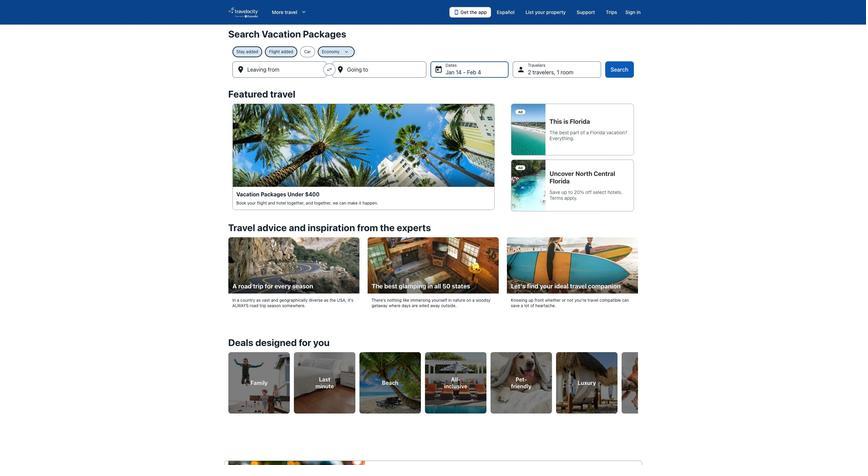 Task type: vqa. For each thing, say whether or not it's contained in the screenshot.
Featured travel region at top
yes



Task type: describe. For each thing, give the bounding box(es) containing it.
download the app button image
[[454, 10, 459, 15]]

travel advice and inspiration from the experts region
[[224, 219, 642, 321]]

previous image
[[224, 377, 232, 386]]



Task type: locate. For each thing, give the bounding box(es) containing it.
next image
[[634, 377, 642, 386]]

featured travel region
[[224, 85, 642, 219]]

travelocity logo image
[[228, 7, 258, 18]]

swap origin and destination values image
[[327, 67, 333, 73]]

main content
[[0, 25, 867, 466]]



